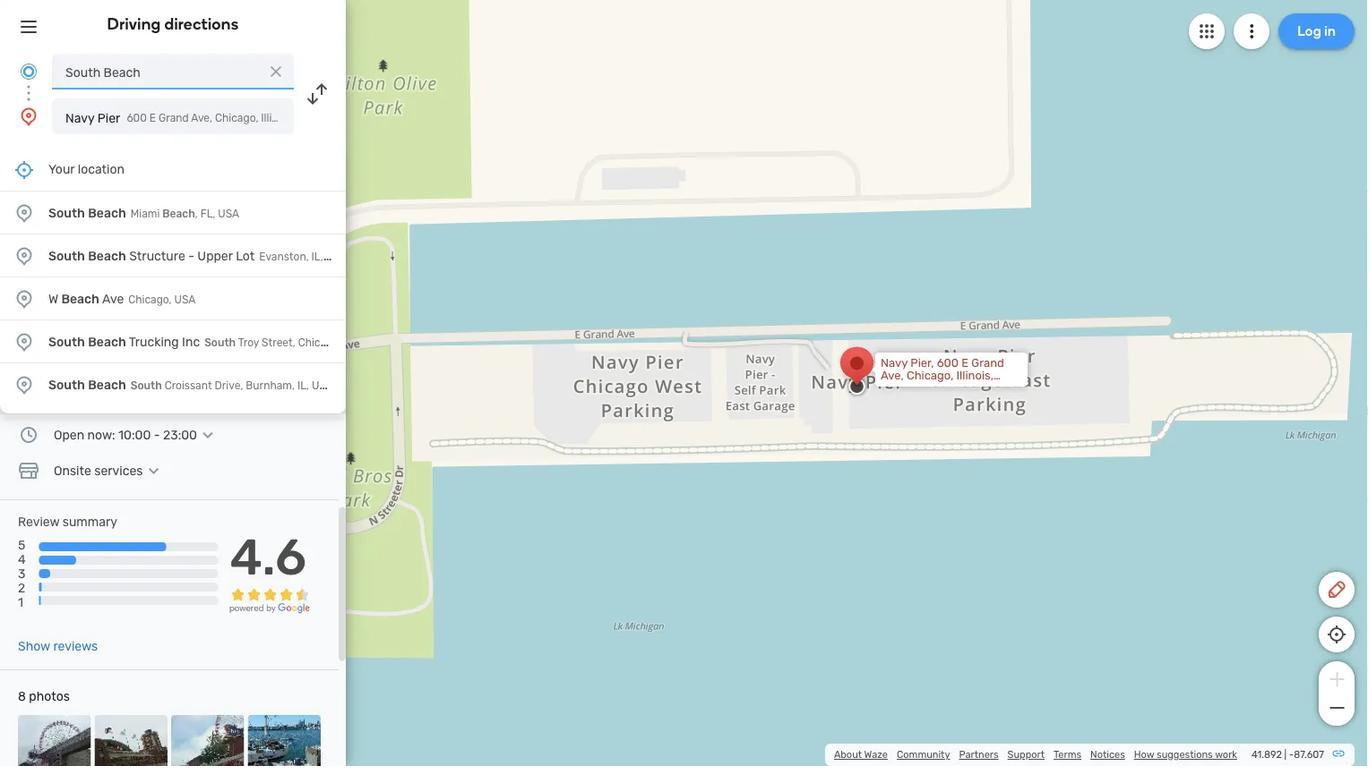 Task type: locate. For each thing, give the bounding box(es) containing it.
navy left pier
[[65, 111, 94, 125]]

navy left pier,
[[881, 357, 908, 370]]

chevron down image
[[197, 428, 219, 443]]

illinois, right pier,
[[956, 369, 994, 383]]

0 horizontal spatial states
[[334, 112, 366, 125]]

option
[[0, 192, 346, 235], [0, 235, 346, 278], [0, 278, 346, 321], [0, 321, 346, 364], [0, 364, 346, 407]]

now:
[[87, 428, 115, 443]]

onsite services
[[54, 464, 143, 478]]

pier,
[[911, 357, 934, 370]]

1 vertical spatial illinois,
[[956, 369, 994, 383]]

1 vertical spatial navy
[[881, 357, 908, 370]]

image 3 of navy pier, chicago image
[[171, 716, 244, 767]]

ave, left pier,
[[881, 369, 904, 383]]

grand for pier
[[159, 112, 189, 125]]

navy
[[65, 111, 94, 125], [881, 357, 908, 370]]

e inside navy pier 600 e grand ave, chicago, illinois, united states
[[149, 112, 156, 125]]

illinois,
[[261, 112, 295, 125], [956, 369, 994, 383]]

600 inside navy pier 600 e grand ave, chicago, illinois, united states
[[127, 112, 147, 125]]

location image up location image
[[13, 245, 35, 267]]

waze
[[864, 749, 888, 762]]

chicago,
[[215, 112, 258, 125], [907, 369, 954, 383]]

0 vertical spatial illinois,
[[261, 112, 295, 125]]

0 vertical spatial states
[[334, 112, 366, 125]]

1
[[18, 596, 23, 611]]

2 option from the top
[[0, 235, 346, 278]]

0 vertical spatial navy
[[65, 111, 94, 125]]

0 horizontal spatial united
[[298, 112, 331, 125]]

1 horizontal spatial navy
[[881, 357, 908, 370]]

0 horizontal spatial -
[[154, 428, 160, 443]]

grand inside navy pier, 600 e grand ave, chicago, illinois, united states
[[971, 357, 1004, 370]]

0 vertical spatial e
[[149, 112, 156, 125]]

community
[[897, 749, 950, 762]]

grand right pier,
[[971, 357, 1004, 370]]

show
[[18, 639, 50, 654]]

navy inside navy pier, 600 e grand ave, chicago, illinois, united states
[[881, 357, 908, 370]]

0 vertical spatial united
[[298, 112, 331, 125]]

states inside navy pier, 600 e grand ave, chicago, illinois, united states
[[920, 382, 955, 396]]

navy for pier,
[[881, 357, 908, 370]]

1 horizontal spatial illinois,
[[956, 369, 994, 383]]

5
[[18, 538, 25, 553]]

open
[[54, 428, 84, 443]]

8 photos
[[18, 690, 70, 704]]

ave, down "choose starting point" text box
[[191, 112, 212, 125]]

600
[[127, 112, 147, 125], [937, 357, 959, 370]]

open now: 10:00 - 23:00 button
[[54, 428, 219, 443]]

1 horizontal spatial states
[[920, 382, 955, 396]]

0 vertical spatial grand
[[159, 112, 189, 125]]

suggestions
[[1157, 749, 1213, 762]]

0 horizontal spatial chicago,
[[215, 112, 258, 125]]

grand for pier,
[[971, 357, 1004, 370]]

open now: 10:00 - 23:00
[[54, 428, 197, 443]]

show reviews
[[18, 639, 98, 654]]

1 horizontal spatial ave,
[[881, 369, 904, 383]]

e
[[149, 112, 156, 125], [962, 357, 969, 370]]

ave,
[[191, 112, 212, 125], [881, 369, 904, 383]]

grand down "choose starting point" text box
[[159, 112, 189, 125]]

support
[[1008, 749, 1045, 762]]

0 vertical spatial -
[[154, 428, 160, 443]]

united for pier,
[[881, 382, 917, 396]]

united
[[298, 112, 331, 125], [881, 382, 917, 396]]

e right pier
[[149, 112, 156, 125]]

1 horizontal spatial -
[[1289, 749, 1294, 762]]

e right pier,
[[962, 357, 969, 370]]

0 vertical spatial ave,
[[191, 112, 212, 125]]

photos
[[29, 690, 70, 704]]

how
[[1134, 749, 1154, 762]]

illinois, inside navy pier 600 e grand ave, chicago, illinois, united states
[[261, 112, 295, 125]]

1 horizontal spatial chicago,
[[907, 369, 954, 383]]

location image up the "clock" 'image'
[[13, 375, 35, 396]]

4.6
[[230, 528, 307, 588]]

600 inside navy pier, 600 e grand ave, chicago, illinois, united states
[[937, 357, 959, 370]]

illinois, down x icon
[[261, 112, 295, 125]]

1 vertical spatial united
[[881, 382, 917, 396]]

1 option from the top
[[0, 192, 346, 235]]

1 horizontal spatial united
[[881, 382, 917, 396]]

location image down current location icon
[[18, 106, 39, 127]]

states for pier,
[[920, 382, 955, 396]]

chicago, for pier
[[215, 112, 258, 125]]

1 vertical spatial ave,
[[881, 369, 904, 383]]

87.607
[[1294, 749, 1324, 762]]

image 4 of navy pier, chicago image
[[248, 716, 321, 767]]

600 right pier
[[127, 112, 147, 125]]

1 vertical spatial 600
[[937, 357, 959, 370]]

onsite
[[54, 464, 91, 478]]

states inside navy pier 600 e grand ave, chicago, illinois, united states
[[334, 112, 366, 125]]

illinois, inside navy pier, 600 e grand ave, chicago, illinois, united states
[[956, 369, 994, 383]]

store image
[[18, 461, 39, 482]]

0 horizontal spatial illinois,
[[261, 112, 295, 125]]

0 vertical spatial 600
[[127, 112, 147, 125]]

600 for pier
[[127, 112, 147, 125]]

united for pier
[[298, 112, 331, 125]]

0 horizontal spatial e
[[149, 112, 156, 125]]

- right |
[[1289, 749, 1294, 762]]

1 vertical spatial e
[[962, 357, 969, 370]]

e inside navy pier, 600 e grand ave, chicago, illinois, united states
[[962, 357, 969, 370]]

5 4 3 2 1
[[18, 538, 26, 611]]

0 vertical spatial chicago,
[[215, 112, 258, 125]]

states for pier
[[334, 112, 366, 125]]

list box
[[0, 149, 346, 414]]

0 horizontal spatial 600
[[127, 112, 147, 125]]

united inside navy pier 600 e grand ave, chicago, illinois, united states
[[298, 112, 331, 125]]

chicago, inside navy pier, 600 e grand ave, chicago, illinois, united states
[[907, 369, 954, 383]]

location image
[[18, 106, 39, 127], [13, 202, 35, 224], [13, 245, 35, 267], [13, 331, 35, 353], [13, 375, 35, 396]]

1 vertical spatial grand
[[971, 357, 1004, 370]]

grand
[[159, 112, 189, 125], [971, 357, 1004, 370]]

illinois, for pier
[[261, 112, 295, 125]]

0 horizontal spatial grand
[[159, 112, 189, 125]]

0 horizontal spatial navy
[[65, 111, 94, 125]]

1 horizontal spatial grand
[[971, 357, 1004, 370]]

1 vertical spatial states
[[920, 382, 955, 396]]

grand inside navy pier 600 e grand ave, chicago, illinois, united states
[[159, 112, 189, 125]]

chicago, inside navy pier 600 e grand ave, chicago, illinois, united states
[[215, 112, 258, 125]]

-
[[154, 428, 160, 443], [1289, 749, 1294, 762]]

1 vertical spatial -
[[1289, 749, 1294, 762]]

ave, inside navy pier, 600 e grand ave, chicago, illinois, united states
[[881, 369, 904, 383]]

600 right pier,
[[937, 357, 959, 370]]

1 horizontal spatial 600
[[937, 357, 959, 370]]

united inside navy pier, 600 e grand ave, chicago, illinois, united states
[[881, 382, 917, 396]]

4 option from the top
[[0, 321, 346, 364]]

chicago, for pier,
[[907, 369, 954, 383]]

1 vertical spatial chicago,
[[907, 369, 954, 383]]

ave, inside navy pier 600 e grand ave, chicago, illinois, united states
[[191, 112, 212, 125]]

work
[[1215, 749, 1237, 762]]

states
[[334, 112, 366, 125], [920, 382, 955, 396]]

- right 10:00 on the bottom of page
[[154, 428, 160, 443]]

0 horizontal spatial ave,
[[191, 112, 212, 125]]

41.892
[[1252, 749, 1282, 762]]

partners
[[959, 749, 999, 762]]

1 horizontal spatial e
[[962, 357, 969, 370]]



Task type: vqa. For each thing, say whether or not it's contained in the screenshot.
right 1,
no



Task type: describe. For each thing, give the bounding box(es) containing it.
location image down recenter icon
[[13, 202, 35, 224]]

current location image
[[18, 61, 39, 82]]

10:00
[[118, 428, 151, 443]]

driving
[[107, 14, 161, 34]]

image 1 of navy pier, chicago image
[[18, 716, 91, 767]]

partners link
[[959, 749, 999, 762]]

terms
[[1054, 749, 1081, 762]]

about waze community partners support terms notices how suggestions work
[[834, 749, 1237, 762]]

location image
[[13, 288, 35, 310]]

image 2 of navy pier, chicago image
[[95, 716, 168, 767]]

5 option from the top
[[0, 364, 346, 407]]

pier
[[98, 111, 120, 125]]

support link
[[1008, 749, 1045, 762]]

reviews
[[53, 639, 98, 654]]

4
[[18, 553, 26, 567]]

zoom in image
[[1326, 669, 1348, 691]]

|
[[1284, 749, 1287, 762]]

notices
[[1090, 749, 1125, 762]]

review
[[18, 515, 59, 530]]

terms link
[[1054, 749, 1081, 762]]

3 option from the top
[[0, 278, 346, 321]]

directions
[[164, 14, 239, 34]]

chevron down image
[[143, 464, 164, 478]]

how suggestions work link
[[1134, 749, 1237, 762]]

Choose starting point text field
[[52, 54, 294, 90]]

pencil image
[[1326, 580, 1348, 601]]

navy pier, 600 e grand ave, chicago, illinois, united states
[[881, 357, 1004, 396]]

recenter image
[[13, 159, 35, 181]]

e for pier,
[[962, 357, 969, 370]]

600 for pier,
[[937, 357, 959, 370]]

clock image
[[18, 425, 39, 446]]

navy pier 600 e grand ave, chicago, illinois, united states
[[65, 111, 366, 125]]

8
[[18, 690, 26, 704]]

zoom out image
[[1326, 698, 1348, 719]]

link image
[[1331, 747, 1346, 762]]

ave, for pier
[[191, 112, 212, 125]]

x image
[[267, 63, 285, 81]]

e for pier
[[149, 112, 156, 125]]

about
[[834, 749, 862, 762]]

community link
[[897, 749, 950, 762]]

23:00
[[163, 428, 197, 443]]

navy for pier
[[65, 111, 94, 125]]

ave, for pier,
[[881, 369, 904, 383]]

review summary
[[18, 515, 117, 530]]

3
[[18, 567, 25, 582]]

41.892 | -87.607
[[1252, 749, 1324, 762]]

location image down location image
[[13, 331, 35, 353]]

notices link
[[1090, 749, 1125, 762]]

2
[[18, 581, 25, 596]]

summary
[[63, 515, 117, 530]]

onsite services button
[[54, 464, 164, 478]]

services
[[94, 464, 143, 478]]

illinois, for pier,
[[956, 369, 994, 383]]

about waze link
[[834, 749, 888, 762]]

driving directions
[[107, 14, 239, 34]]



